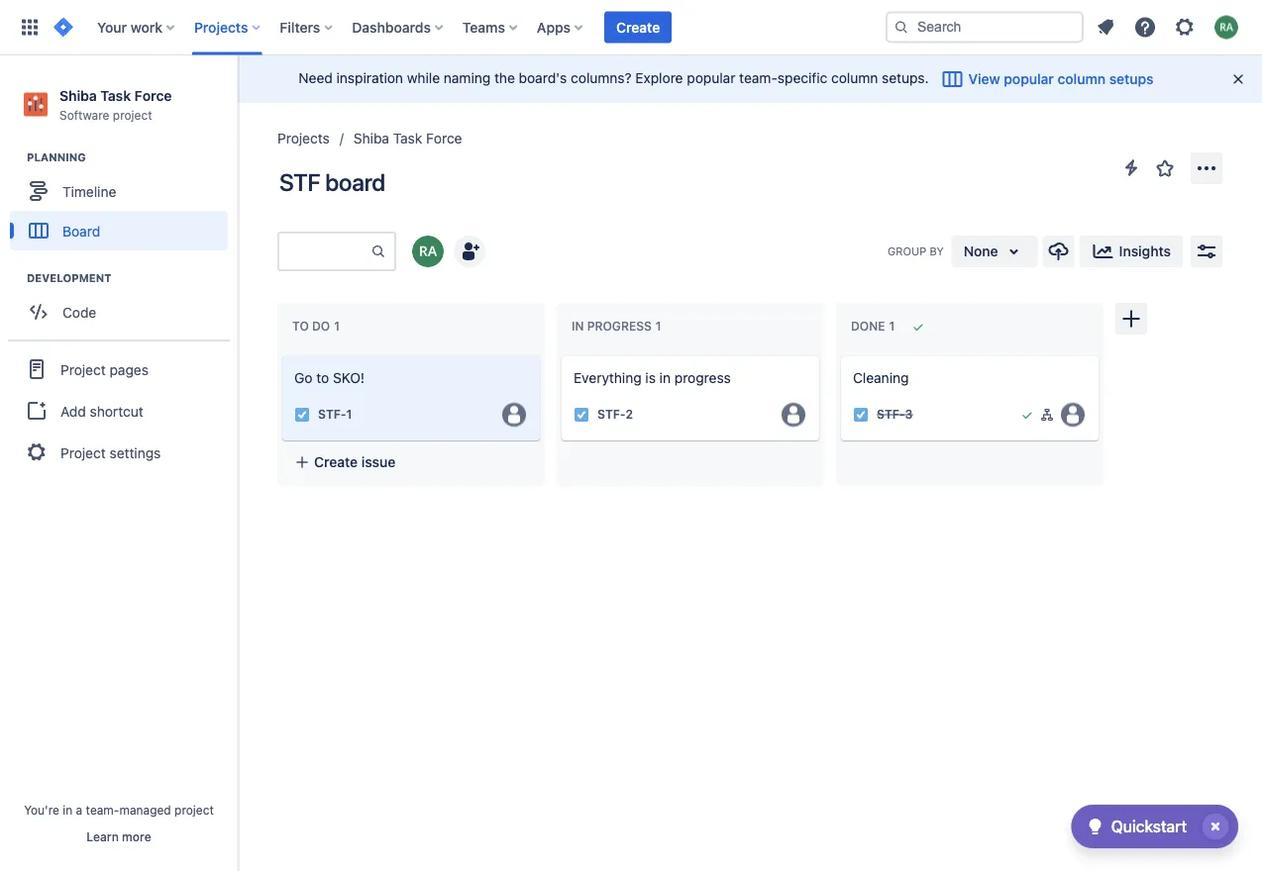 Task type: locate. For each thing, give the bounding box(es) containing it.
managed
[[119, 803, 171, 817]]

done
[[851, 320, 885, 333]]

in
[[659, 370, 671, 386], [63, 803, 73, 817]]

check image
[[1083, 815, 1107, 839]]

create issue image
[[550, 343, 574, 367], [829, 343, 853, 367]]

sidebar navigation image
[[216, 79, 260, 119]]

task inside shiba task force software project
[[100, 87, 131, 104]]

0 horizontal spatial create issue image
[[550, 343, 574, 367]]

cleaning
[[853, 370, 909, 386]]

force inside shiba task force software project
[[134, 87, 172, 104]]

setups.
[[882, 70, 929, 86]]

0 vertical spatial force
[[134, 87, 172, 104]]

0 horizontal spatial create issue button
[[282, 445, 540, 480]]

1 create issue button from the left
[[282, 445, 540, 480]]

create button
[[604, 11, 672, 43]]

create issue button down 2
[[562, 445, 819, 480]]

quickstart button
[[1072, 805, 1238, 849]]

create down stf-2 link
[[593, 454, 637, 470]]

3
[[905, 408, 913, 422]]

popular
[[687, 70, 735, 86], [1004, 71, 1054, 87]]

2 create issue button from the left
[[562, 445, 819, 480]]

1 horizontal spatial popular
[[1004, 71, 1054, 87]]

shiba
[[59, 87, 97, 104], [353, 130, 389, 147]]

0 vertical spatial project
[[113, 108, 152, 122]]

1 task image from the left
[[294, 407, 310, 423]]

1
[[346, 408, 352, 422]]

task up 'software'
[[100, 87, 131, 104]]

issue
[[361, 454, 395, 470], [641, 454, 675, 470]]

create issue image for everything is in progress
[[550, 343, 574, 367]]

timeline link
[[10, 172, 228, 211]]

projects button
[[188, 11, 268, 43]]

1 vertical spatial in
[[63, 803, 73, 817]]

1 vertical spatial projects
[[277, 130, 330, 147]]

0 horizontal spatial force
[[134, 87, 172, 104]]

1 horizontal spatial shiba
[[353, 130, 389, 147]]

create up explore
[[616, 19, 660, 35]]

done element
[[851, 320, 899, 334]]

force for shiba task force
[[426, 130, 462, 147]]

to
[[316, 370, 329, 386]]

sko!
[[333, 370, 365, 386]]

1 project from the top
[[60, 361, 106, 378]]

stf board
[[279, 168, 385, 196]]

group containing project pages
[[8, 340, 230, 481]]

progress
[[587, 320, 652, 333]]

0 horizontal spatial create issue
[[314, 454, 395, 470]]

2 unassigned image from the left
[[782, 403, 805, 427]]

column left setups.
[[831, 70, 878, 86]]

0 horizontal spatial unassigned image
[[502, 403, 526, 427]]

popular right view
[[1004, 71, 1054, 87]]

task
[[100, 87, 131, 104], [393, 130, 422, 147]]

create inside button
[[616, 19, 660, 35]]

star stf board image
[[1153, 157, 1177, 180]]

unassigned image
[[1061, 403, 1085, 427]]

projects for projects popup button
[[194, 19, 248, 35]]

group
[[8, 340, 230, 481]]

0 horizontal spatial project
[[113, 108, 152, 122]]

0 vertical spatial project
[[60, 361, 106, 378]]

task image
[[294, 407, 310, 423], [574, 407, 589, 423]]

2 stf- from the left
[[597, 408, 626, 422]]

project
[[113, 108, 152, 122], [174, 803, 214, 817]]

insights button
[[1079, 236, 1183, 267]]

unassigned image
[[502, 403, 526, 427], [782, 403, 805, 427]]

project down add
[[60, 445, 106, 461]]

stf- down go to sko!
[[318, 408, 346, 422]]

jira software image
[[52, 15, 75, 39], [52, 15, 75, 39]]

create for go to sko!
[[314, 454, 358, 470]]

0 horizontal spatial shiba
[[59, 87, 97, 104]]

project
[[60, 361, 106, 378], [60, 445, 106, 461]]

board's
[[519, 70, 567, 86]]

dashboards
[[352, 19, 431, 35]]

create issue image for cleaning
[[829, 343, 853, 367]]

2 issue from the left
[[641, 454, 675, 470]]

1 vertical spatial force
[[426, 130, 462, 147]]

0 horizontal spatial task
[[100, 87, 131, 104]]

naming
[[444, 70, 491, 86]]

stf-2 link
[[597, 406, 633, 423]]

board
[[325, 168, 385, 196]]

1 horizontal spatial unassigned image
[[782, 403, 805, 427]]

dismiss quickstart image
[[1200, 811, 1231, 843]]

projects inside popup button
[[194, 19, 248, 35]]

1 vertical spatial task
[[393, 130, 422, 147]]

issue for in
[[641, 454, 675, 470]]

ruby anderson image
[[412, 236, 444, 267]]

1 horizontal spatial projects
[[277, 130, 330, 147]]

project for project settings
[[60, 445, 106, 461]]

1 issue from the left
[[361, 454, 395, 470]]

task image left stf-2 link
[[574, 407, 589, 423]]

2 create issue from the left
[[593, 454, 675, 470]]

timeline
[[62, 183, 116, 199]]

create issue button down the 1
[[282, 445, 540, 480]]

shortcut
[[90, 403, 143, 419]]

issue for sko!
[[361, 454, 395, 470]]

projects up sidebar navigation icon
[[194, 19, 248, 35]]

everything is in progress
[[574, 370, 731, 386]]

shiba up 'software'
[[59, 87, 97, 104]]

1 horizontal spatial column
[[1058, 71, 1106, 87]]

learn more button
[[87, 829, 151, 845]]

1 horizontal spatial create issue image
[[829, 343, 853, 367]]

search image
[[894, 19, 909, 35]]

create issue for in
[[593, 454, 675, 470]]

1 horizontal spatial task image
[[574, 407, 589, 423]]

import image
[[1047, 240, 1071, 264]]

1 stf- from the left
[[318, 408, 346, 422]]

in right "is"
[[659, 370, 671, 386]]

project settings
[[60, 445, 161, 461]]

1 vertical spatial team-
[[86, 803, 119, 817]]

1 vertical spatial shiba
[[353, 130, 389, 147]]

banner
[[0, 0, 1262, 55]]

add shortcut
[[60, 403, 143, 419]]

in left "a"
[[63, 803, 73, 817]]

1 horizontal spatial create issue button
[[562, 445, 819, 480]]

force down while
[[426, 130, 462, 147]]

1 horizontal spatial create issue
[[593, 454, 675, 470]]

development image
[[3, 267, 27, 290]]

projects up "stf" at top
[[277, 130, 330, 147]]

1 horizontal spatial issue
[[641, 454, 675, 470]]

done image
[[1019, 407, 1035, 423], [1019, 407, 1035, 423]]

go to sko!
[[294, 370, 365, 386]]

project pages
[[60, 361, 149, 378]]

create issue button
[[282, 445, 540, 480], [562, 445, 819, 480]]

force
[[134, 87, 172, 104], [426, 130, 462, 147]]

0 vertical spatial task
[[100, 87, 131, 104]]

project up add
[[60, 361, 106, 378]]

create issue button for in
[[562, 445, 819, 480]]

task image left stf-1 link
[[294, 407, 310, 423]]

insights image
[[1091, 240, 1115, 264]]

create issue down 2
[[593, 454, 675, 470]]

filters button
[[274, 11, 340, 43]]

1 horizontal spatial team-
[[739, 70, 778, 86]]

column inside button
[[1058, 71, 1106, 87]]

stf
[[279, 168, 320, 196]]

0 vertical spatial shiba
[[59, 87, 97, 104]]

development
[[27, 272, 111, 285]]

settings image
[[1173, 15, 1197, 39]]

1 vertical spatial project
[[60, 445, 106, 461]]

create issue down the 1
[[314, 454, 395, 470]]

more image
[[1195, 157, 1219, 180]]

2 project from the top
[[60, 445, 106, 461]]

0 horizontal spatial projects
[[194, 19, 248, 35]]

project right 'software'
[[113, 108, 152, 122]]

need
[[299, 70, 333, 86]]

planning
[[27, 151, 86, 164]]

1 create issue from the left
[[314, 454, 395, 470]]

stf- down everything
[[597, 408, 626, 422]]

shiba task force
[[353, 130, 462, 147]]

shiba up "board"
[[353, 130, 389, 147]]

1 horizontal spatial in
[[659, 370, 671, 386]]

shiba inside shiba task force software project
[[59, 87, 97, 104]]

stf- for to
[[318, 408, 346, 422]]

force down work
[[134, 87, 172, 104]]

column
[[831, 70, 878, 86], [1058, 71, 1106, 87]]

board
[[62, 223, 100, 239]]

0 horizontal spatial issue
[[361, 454, 395, 470]]

project inside 'link'
[[60, 445, 106, 461]]

create issue image down done
[[829, 343, 853, 367]]

stf- right task icon at the right of the page
[[877, 408, 905, 422]]

force for shiba task force software project
[[134, 87, 172, 104]]

0 horizontal spatial task image
[[294, 407, 310, 423]]

2 horizontal spatial stf-
[[877, 408, 905, 422]]

create
[[616, 19, 660, 35], [314, 454, 358, 470], [593, 454, 637, 470]]

group by
[[888, 245, 944, 258]]

issue down everything is in progress
[[641, 454, 675, 470]]

create issue
[[314, 454, 395, 470], [593, 454, 675, 470]]

0 horizontal spatial stf-
[[318, 408, 346, 422]]

1 horizontal spatial project
[[174, 803, 214, 817]]

0 vertical spatial projects
[[194, 19, 248, 35]]

2 task image from the left
[[574, 407, 589, 423]]

help image
[[1133, 15, 1157, 39]]

0 vertical spatial in
[[659, 370, 671, 386]]

0 horizontal spatial popular
[[687, 70, 735, 86]]

1 vertical spatial project
[[174, 803, 214, 817]]

your
[[97, 19, 127, 35]]

1 horizontal spatial stf-
[[597, 408, 626, 422]]

project right managed
[[174, 803, 214, 817]]

dismiss image
[[1230, 71, 1246, 87]]

none button
[[952, 236, 1038, 267]]

create down stf-1 link
[[314, 454, 358, 470]]

learn more
[[87, 830, 151, 844]]

create issue image down in
[[550, 343, 574, 367]]

issue down sko!
[[361, 454, 395, 470]]

create issue for sko!
[[314, 454, 395, 470]]

1 unassigned image from the left
[[502, 403, 526, 427]]

1 horizontal spatial force
[[426, 130, 462, 147]]

projects link
[[277, 127, 330, 151]]

column left setups
[[1058, 71, 1106, 87]]

apps button
[[531, 11, 591, 43]]

popular right explore
[[687, 70, 735, 86]]

task down while
[[393, 130, 422, 147]]

you're in a team-managed project
[[24, 803, 214, 817]]

stf-1 link
[[318, 406, 352, 423]]

task image for go to sko!
[[294, 407, 310, 423]]

1 create issue image from the left
[[550, 343, 574, 367]]

0 of 1 child issues complete image
[[1039, 407, 1055, 423], [1039, 407, 1055, 423]]

2 create issue image from the left
[[829, 343, 853, 367]]

while
[[407, 70, 440, 86]]

project settings link
[[8, 431, 230, 475]]

1 horizontal spatial task
[[393, 130, 422, 147]]



Task type: vqa. For each thing, say whether or not it's contained in the screenshot.
Shiba within Shiba Task Force Software project
yes



Task type: describe. For each thing, give the bounding box(es) containing it.
3 stf- from the left
[[877, 408, 905, 422]]

board link
[[10, 211, 228, 251]]

quickstart
[[1111, 818, 1187, 837]]

need inspiration while naming the board's columns? explore popular team-specific column setups.
[[299, 70, 929, 86]]

work
[[130, 19, 162, 35]]

project for project pages
[[60, 361, 106, 378]]

project inside shiba task force software project
[[113, 108, 152, 122]]

view popular column setups
[[968, 71, 1154, 87]]

to do element
[[292, 320, 344, 334]]

stf-1
[[318, 408, 352, 422]]

stf-2
[[597, 408, 633, 422]]

columns?
[[571, 70, 632, 86]]

you're
[[24, 803, 59, 817]]

group
[[888, 245, 926, 258]]

explore
[[635, 70, 683, 86]]

banner containing your work
[[0, 0, 1262, 55]]

add shortcut button
[[8, 392, 230, 431]]

0 horizontal spatial team-
[[86, 803, 119, 817]]

unassigned image for everything is in progress
[[782, 403, 805, 427]]

planning group
[[10, 150, 237, 257]]

create issue button for sko!
[[282, 445, 540, 480]]

your work button
[[91, 11, 182, 43]]

create column image
[[1119, 307, 1143, 331]]

software
[[59, 108, 109, 122]]

go
[[294, 370, 312, 386]]

your profile and settings image
[[1215, 15, 1238, 39]]

stf-3 link
[[877, 406, 913, 423]]

appswitcher icon image
[[18, 15, 42, 39]]

setups
[[1109, 71, 1154, 87]]

primary element
[[12, 0, 886, 55]]

learn
[[87, 830, 119, 844]]

development group
[[10, 271, 237, 338]]

task image for everything is in progress
[[574, 407, 589, 423]]

do
[[312, 320, 330, 333]]

task for shiba task force software project
[[100, 87, 131, 104]]

planning image
[[3, 146, 27, 170]]

Search field
[[886, 11, 1084, 43]]

view
[[968, 71, 1000, 87]]

create for everything is in progress
[[593, 454, 637, 470]]

shiba for shiba task force software project
[[59, 87, 97, 104]]

to do
[[292, 320, 330, 333]]

shiba task force link
[[353, 127, 462, 151]]

add
[[60, 403, 86, 419]]

the
[[494, 70, 515, 86]]

settings
[[109, 445, 161, 461]]

in progress element
[[572, 320, 665, 334]]

apps
[[537, 19, 571, 35]]

project pages link
[[8, 348, 230, 392]]

view settings image
[[1195, 240, 1219, 264]]

projects for projects link
[[277, 130, 330, 147]]

progress
[[674, 370, 731, 386]]

add people image
[[458, 240, 481, 264]]

in
[[572, 320, 584, 333]]

pages
[[109, 361, 149, 378]]

teams
[[463, 19, 505, 35]]

code
[[62, 304, 96, 320]]

notifications image
[[1094, 15, 1117, 39]]

shiba for shiba task force
[[353, 130, 389, 147]]

shiba task force software project
[[59, 87, 172, 122]]

none
[[964, 243, 998, 260]]

0 horizontal spatial column
[[831, 70, 878, 86]]

0 horizontal spatial in
[[63, 803, 73, 817]]

stf-3
[[877, 408, 913, 422]]

2
[[626, 408, 633, 422]]

automations menu button icon image
[[1119, 156, 1143, 180]]

0 vertical spatial team-
[[739, 70, 778, 86]]

in progress
[[572, 320, 652, 333]]

a
[[76, 803, 82, 817]]

view popular column setups button
[[929, 63, 1166, 95]]

teams button
[[457, 11, 525, 43]]

inspiration
[[336, 70, 403, 86]]

insights
[[1119, 243, 1171, 260]]

Search this board text field
[[279, 234, 371, 269]]

filters
[[280, 19, 320, 35]]

unassigned image for go to sko!
[[502, 403, 526, 427]]

more
[[122, 830, 151, 844]]

create issue image
[[270, 343, 294, 367]]

is
[[645, 370, 656, 386]]

by
[[930, 245, 944, 258]]

everything
[[574, 370, 642, 386]]

code link
[[10, 292, 228, 332]]

to
[[292, 320, 309, 333]]

task for shiba task force
[[393, 130, 422, 147]]

stf- for is
[[597, 408, 626, 422]]

popular inside button
[[1004, 71, 1054, 87]]

your work
[[97, 19, 162, 35]]

task image
[[853, 407, 869, 423]]

dashboards button
[[346, 11, 451, 43]]

specific
[[778, 70, 827, 86]]



